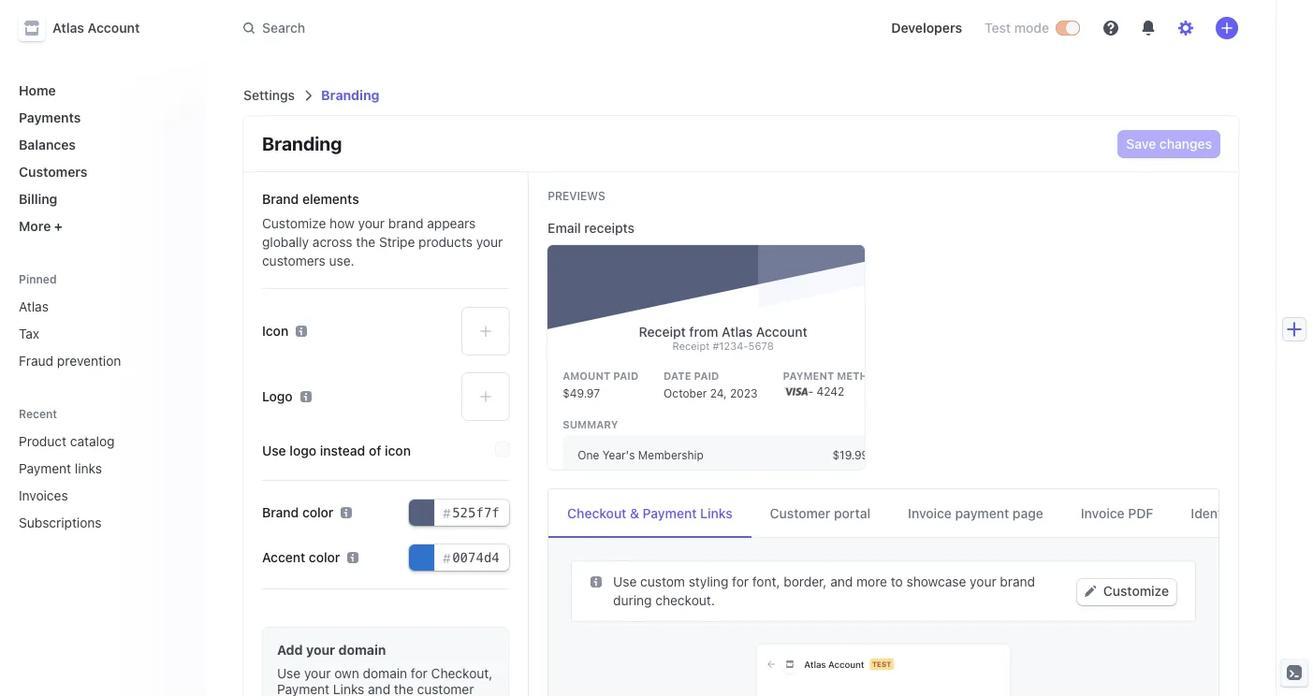 Task type: vqa. For each thing, say whether or not it's contained in the screenshot.
portal
yes



Task type: locate. For each thing, give the bounding box(es) containing it.
1 vertical spatial and
[[368, 682, 391, 697]]

search
[[262, 20, 305, 36]]

1 horizontal spatial links
[[701, 506, 733, 522]]

0 vertical spatial atlas
[[52, 20, 84, 36]]

test mode
[[985, 20, 1050, 36]]

0 horizontal spatial account
[[88, 20, 140, 36]]

tab list containing checkout & payment links
[[549, 490, 1258, 539]]

1 horizontal spatial atlas
[[52, 20, 84, 36]]

invoice left pdf
[[1082, 506, 1125, 522]]

atlas account
[[52, 20, 140, 36]]

0 vertical spatial branding
[[321, 87, 380, 103]]

Search text field
[[232, 11, 760, 45]]

more
[[19, 218, 51, 234]]

2 vertical spatial use
[[277, 666, 301, 682]]

paid inside amount paid $49.97
[[614, 370, 639, 382]]

customize
[[262, 215, 326, 231], [1104, 583, 1170, 599]]

globally
[[262, 234, 309, 250]]

1 horizontal spatial customize
[[1104, 583, 1170, 599]]

brand
[[388, 215, 424, 231], [1001, 574, 1036, 590]]

0 vertical spatial links
[[701, 506, 733, 522]]

custom
[[641, 574, 686, 590]]

1 paid from the left
[[614, 370, 639, 382]]

identity
[[1192, 506, 1239, 522]]

balances
[[19, 137, 76, 153]]

2 paid from the left
[[694, 370, 720, 382]]

atlas inside button
[[52, 20, 84, 36]]

&
[[630, 506, 640, 522]]

account right #1234-
[[757, 324, 808, 340]]

0 horizontal spatial brand
[[388, 215, 424, 231]]

settings link
[[243, 87, 295, 103]]

1 vertical spatial for
[[411, 666, 428, 682]]

0 vertical spatial use
[[262, 443, 286, 459]]

the
[[356, 234, 376, 250], [394, 682, 414, 697]]

fraud prevention link
[[11, 346, 191, 376]]

0 horizontal spatial customize
[[262, 215, 326, 231]]

2 horizontal spatial atlas
[[722, 324, 753, 340]]

pdf
[[1129, 506, 1154, 522]]

atlas up home
[[52, 20, 84, 36]]

customers link
[[11, 156, 191, 187]]

0 vertical spatial brand
[[388, 215, 424, 231]]

1 horizontal spatial account
[[757, 324, 808, 340]]

brand up globally
[[262, 191, 299, 207]]

appears
[[427, 215, 476, 231]]

for left checkout,
[[411, 666, 428, 682]]

0 horizontal spatial atlas
[[19, 299, 49, 315]]

pinned navigation links element
[[11, 272, 191, 376]]

0 vertical spatial color
[[302, 505, 334, 521]]

color
[[302, 505, 334, 521], [309, 550, 340, 566]]

1 vertical spatial account
[[757, 324, 808, 340]]

2 vertical spatial atlas
[[722, 324, 753, 340]]

brand up accent
[[262, 505, 299, 521]]

1 invoice from the left
[[909, 506, 952, 522]]

use inside add your domain use your own domain for checkout, payment links and the custome
[[277, 666, 301, 682]]

balances link
[[11, 129, 191, 160]]

color up accent color
[[302, 505, 334, 521]]

invoice for invoice pdf
[[1082, 506, 1125, 522]]

brand for brand elements customize how your brand appears globally across the stripe products your customers use.
[[262, 191, 299, 207]]

1 horizontal spatial and
[[831, 574, 853, 590]]

more +
[[19, 218, 63, 234]]

billing link
[[11, 184, 191, 214]]

invoice left 'payment'
[[909, 506, 952, 522]]

customers
[[19, 164, 88, 180]]

and
[[831, 574, 853, 590], [368, 682, 391, 697]]

and left more on the bottom
[[831, 574, 853, 590]]

0 vertical spatial the
[[356, 234, 376, 250]]

brand inside brand elements customize how your brand appears globally across the stripe products your customers use.
[[388, 215, 424, 231]]

0 horizontal spatial and
[[368, 682, 391, 697]]

use up during
[[614, 574, 637, 590]]

use for use custom styling for font, border, and more to showcase your brand during checkout.
[[614, 574, 637, 590]]

1 vertical spatial use
[[614, 574, 637, 590]]

brand
[[262, 191, 299, 207], [262, 505, 299, 521]]

for inside add your domain use your own domain for checkout, payment links and the custome
[[411, 666, 428, 682]]

for
[[732, 574, 749, 590], [411, 666, 428, 682]]

atlas down the pinned on the left
[[19, 299, 49, 315]]

1 horizontal spatial the
[[394, 682, 414, 697]]

paid right 'amount'
[[614, 370, 639, 382]]

1 vertical spatial brand
[[1001, 574, 1036, 590]]

0 vertical spatial and
[[831, 574, 853, 590]]

domain right own
[[363, 666, 408, 682]]

domain up own
[[339, 642, 386, 658]]

the left 'stripe'
[[356, 234, 376, 250]]

tab list
[[549, 490, 1258, 539]]

1 horizontal spatial paid
[[694, 370, 720, 382]]

customize down pdf
[[1104, 583, 1170, 599]]

None text field
[[409, 545, 510, 571]]

payment links
[[19, 461, 102, 477]]

branding
[[321, 87, 380, 103], [262, 133, 342, 155]]

account up home link on the top
[[88, 20, 140, 36]]

payments
[[19, 110, 81, 125]]

1 horizontal spatial brand
[[1001, 574, 1036, 590]]

payment
[[956, 506, 1010, 522]]

brand up 'stripe'
[[388, 215, 424, 231]]

2 invoice from the left
[[1082, 506, 1125, 522]]

paid inside date paid october 24, 2023
[[694, 370, 720, 382]]

receipt left from
[[639, 324, 686, 340]]

use for use logo instead of icon
[[262, 443, 286, 459]]

payment
[[783, 370, 835, 382], [19, 461, 71, 477], [643, 506, 697, 522], [277, 682, 330, 697]]

your
[[358, 215, 385, 231], [476, 234, 503, 250], [970, 574, 997, 590], [306, 642, 335, 658], [304, 666, 331, 682]]

recent element
[[0, 426, 206, 539]]

your right products
[[476, 234, 503, 250]]

your right add
[[306, 642, 335, 658]]

checkout & payment links button
[[549, 490, 752, 539]]

invoice
[[909, 506, 952, 522], [1082, 506, 1125, 522]]

links inside add your domain use your own domain for checkout, payment links and the custome
[[333, 682, 365, 697]]

and right own
[[368, 682, 391, 697]]

and inside add your domain use your own domain for checkout, payment links and the custome
[[368, 682, 391, 697]]

use down add
[[277, 666, 301, 682]]

0 horizontal spatial links
[[333, 682, 365, 697]]

save changes button
[[1120, 131, 1220, 157]]

paid up 24,
[[694, 370, 720, 382]]

changes
[[1160, 136, 1213, 152]]

1 vertical spatial the
[[394, 682, 414, 697]]

0 vertical spatial for
[[732, 574, 749, 590]]

billing
[[19, 191, 57, 207]]

core navigation links element
[[11, 75, 191, 242]]

account
[[88, 20, 140, 36], [757, 324, 808, 340]]

1 vertical spatial links
[[333, 682, 365, 697]]

date paid october 24, 2023
[[664, 370, 758, 401]]

identity button
[[1173, 490, 1258, 539]]

color for brand color
[[302, 505, 334, 521]]

elements
[[302, 191, 359, 207]]

pinned element
[[11, 291, 191, 376]]

invoice payment page
[[909, 506, 1044, 522]]

one year's membership
[[578, 449, 704, 463]]

branding right settings
[[321, 87, 380, 103]]

product catalog
[[19, 434, 115, 450]]

Search search field
[[232, 11, 760, 45]]

checkout.
[[656, 593, 715, 609]]

$19.99
[[833, 449, 869, 463]]

settings image
[[1179, 21, 1194, 36]]

0 horizontal spatial invoice
[[909, 506, 952, 522]]

color right accent
[[309, 550, 340, 566]]

1 brand from the top
[[262, 191, 299, 207]]

0 vertical spatial brand
[[262, 191, 299, 207]]

1 vertical spatial color
[[309, 550, 340, 566]]

invoice pdf
[[1082, 506, 1154, 522]]

1 horizontal spatial for
[[732, 574, 749, 590]]

brand inside brand elements customize how your brand appears globally across the stripe products your customers use.
[[262, 191, 299, 207]]

1 horizontal spatial invoice
[[1082, 506, 1125, 522]]

and inside the use custom styling for font, border, and more to showcase your brand during checkout.
[[831, 574, 853, 590]]

payment up the invoices
[[19, 461, 71, 477]]

0 horizontal spatial the
[[356, 234, 376, 250]]

payment right &
[[643, 506, 697, 522]]

atlas inside pinned element
[[19, 299, 49, 315]]

1 vertical spatial atlas
[[19, 299, 49, 315]]

None text field
[[409, 500, 510, 526]]

payment inside recent element
[[19, 461, 71, 477]]

receipt up date
[[673, 340, 710, 352]]

2 brand from the top
[[262, 505, 299, 521]]

previews
[[548, 189, 606, 203]]

1 vertical spatial branding
[[262, 133, 342, 155]]

your left own
[[304, 666, 331, 682]]

atlas for atlas account
[[52, 20, 84, 36]]

payment down add
[[277, 682, 330, 697]]

invoice inside button
[[1082, 506, 1125, 522]]

for left 'font,'
[[732, 574, 749, 590]]

summary
[[563, 419, 619, 431]]

0 vertical spatial account
[[88, 20, 140, 36]]

receipt from atlas account receipt #1234-5678
[[639, 324, 808, 352]]

0 horizontal spatial for
[[411, 666, 428, 682]]

your right showcase
[[970, 574, 997, 590]]

checkout & payment links
[[568, 506, 733, 522]]

0 horizontal spatial paid
[[614, 370, 639, 382]]

amount
[[563, 370, 611, 382]]

the inside add your domain use your own domain for checkout, payment links and the custome
[[394, 682, 414, 697]]

invoice inside "invoice payment page" button
[[909, 506, 952, 522]]

use inside the use custom styling for font, border, and more to showcase your brand during checkout.
[[614, 574, 637, 590]]

paid
[[614, 370, 639, 382], [694, 370, 720, 382]]

the right own
[[394, 682, 414, 697]]

use custom styling for font, border, and more to showcase your brand during checkout.
[[614, 574, 1036, 609]]

24,
[[711, 387, 727, 401]]

tax link
[[11, 318, 191, 349]]

notifications image
[[1142, 21, 1157, 36]]

branding down settings
[[262, 133, 342, 155]]

receipt
[[639, 324, 686, 340], [673, 340, 710, 352]]

invoices
[[19, 488, 68, 504]]

to
[[891, 574, 904, 590]]

use
[[262, 443, 286, 459], [614, 574, 637, 590], [277, 666, 301, 682]]

account inside receipt from atlas account receipt #1234-5678
[[757, 324, 808, 340]]

customize up globally
[[262, 215, 326, 231]]

use left logo
[[262, 443, 286, 459]]

atlas right from
[[722, 324, 753, 340]]

0 vertical spatial customize
[[262, 215, 326, 231]]

brand down page on the right bottom
[[1001, 574, 1036, 590]]

1 vertical spatial brand
[[262, 505, 299, 521]]



Task type: describe. For each thing, give the bounding box(es) containing it.
customize link
[[1078, 575, 1177, 605]]

page
[[1013, 506, 1044, 522]]

payment inside add your domain use your own domain for checkout, payment links and the custome
[[277, 682, 330, 697]]

portal
[[835, 506, 871, 522]]

settings
[[243, 87, 295, 103]]

email receipts
[[548, 220, 635, 236]]

brand color
[[262, 505, 334, 521]]

icon
[[385, 443, 411, 459]]

customize inside brand elements customize how your brand appears globally across the stripe products your customers use.
[[262, 215, 326, 231]]

customer portal button
[[752, 490, 890, 539]]

customers
[[262, 253, 326, 269]]

tax
[[19, 326, 39, 342]]

subscriptions
[[19, 515, 102, 531]]

use logo instead of icon
[[262, 443, 411, 459]]

payment inside button
[[643, 506, 697, 522]]

atlas link
[[11, 291, 191, 322]]

svg image
[[591, 577, 602, 588]]

save
[[1127, 136, 1157, 152]]

atlas for atlas
[[19, 299, 49, 315]]

customer portal
[[770, 506, 871, 522]]

add your domain use your own domain for checkout, payment links and the custome
[[277, 642, 493, 697]]

invoice payment page button
[[890, 490, 1063, 539]]

your inside the use custom styling for font, border, and more to showcase your brand during checkout.
[[970, 574, 997, 590]]

amount paid $49.97
[[563, 370, 639, 401]]

subscriptions link
[[11, 508, 165, 539]]

accent
[[262, 550, 306, 566]]

mode
[[1015, 20, 1050, 36]]

account inside button
[[88, 20, 140, 36]]

from
[[690, 324, 719, 340]]

your right how
[[358, 215, 385, 231]]

border,
[[784, 574, 827, 590]]

links inside button
[[701, 506, 733, 522]]

logo
[[290, 443, 317, 459]]

+
[[54, 218, 63, 234]]

1 vertical spatial domain
[[363, 666, 408, 682]]

pinned
[[19, 273, 57, 287]]

one
[[578, 449, 600, 463]]

links
[[75, 461, 102, 477]]

fraud
[[19, 353, 53, 369]]

developers link
[[884, 13, 970, 43]]

payment up -
[[783, 370, 835, 382]]

prevention
[[57, 353, 121, 369]]

stripe
[[379, 234, 415, 250]]

brand for brand color
[[262, 505, 299, 521]]

product
[[19, 434, 67, 450]]

method
[[837, 370, 884, 382]]

recent navigation links element
[[0, 406, 206, 539]]

save changes
[[1127, 136, 1213, 152]]

instead
[[320, 443, 366, 459]]

date
[[664, 370, 692, 382]]

1 vertical spatial customize
[[1104, 583, 1170, 599]]

paid for october
[[694, 370, 720, 382]]

payments link
[[11, 102, 191, 133]]

more
[[857, 574, 888, 590]]

of
[[369, 443, 382, 459]]

add
[[277, 642, 303, 658]]

$49.97
[[563, 387, 600, 401]]

for inside the use custom styling for font, border, and more to showcase your brand during checkout.
[[732, 574, 749, 590]]

test
[[985, 20, 1012, 36]]

checkout
[[568, 506, 627, 522]]

the inside brand elements customize how your brand appears globally across the stripe products your customers use.
[[356, 234, 376, 250]]

product catalog link
[[11, 426, 165, 457]]

visa image
[[783, 386, 809, 398]]

-
[[809, 385, 814, 399]]

developers
[[892, 20, 963, 36]]

catalog
[[70, 434, 115, 450]]

use.
[[329, 253, 355, 269]]

during
[[614, 593, 652, 609]]

year's
[[603, 449, 635, 463]]

brand elements customize how your brand appears globally across the stripe products your customers use.
[[262, 191, 503, 269]]

showcase
[[907, 574, 967, 590]]

payment method
[[783, 370, 884, 382]]

atlas account button
[[19, 15, 159, 41]]

help image
[[1104, 21, 1119, 36]]

2023
[[730, 387, 758, 401]]

membership
[[639, 449, 704, 463]]

paid for $49.97
[[614, 370, 639, 382]]

4242
[[817, 385, 845, 399]]

#1234-
[[713, 340, 749, 352]]

styling
[[689, 574, 729, 590]]

- 4242
[[809, 385, 845, 399]]

color for accent color
[[309, 550, 340, 566]]

how
[[330, 215, 355, 231]]

checkout,
[[431, 666, 493, 682]]

5678
[[749, 340, 774, 352]]

0 vertical spatial domain
[[339, 642, 386, 658]]

invoice pdf button
[[1063, 490, 1173, 539]]

atlas inside receipt from atlas account receipt #1234-5678
[[722, 324, 753, 340]]

october
[[664, 387, 707, 401]]

fraud prevention
[[19, 353, 121, 369]]

email
[[548, 220, 581, 236]]

customer
[[770, 506, 831, 522]]

icon
[[262, 323, 289, 339]]

brand inside the use custom styling for font, border, and more to showcase your brand during checkout.
[[1001, 574, 1036, 590]]

home link
[[11, 75, 191, 106]]

font,
[[753, 574, 781, 590]]

own
[[335, 666, 359, 682]]

invoice for invoice payment page
[[909, 506, 952, 522]]



